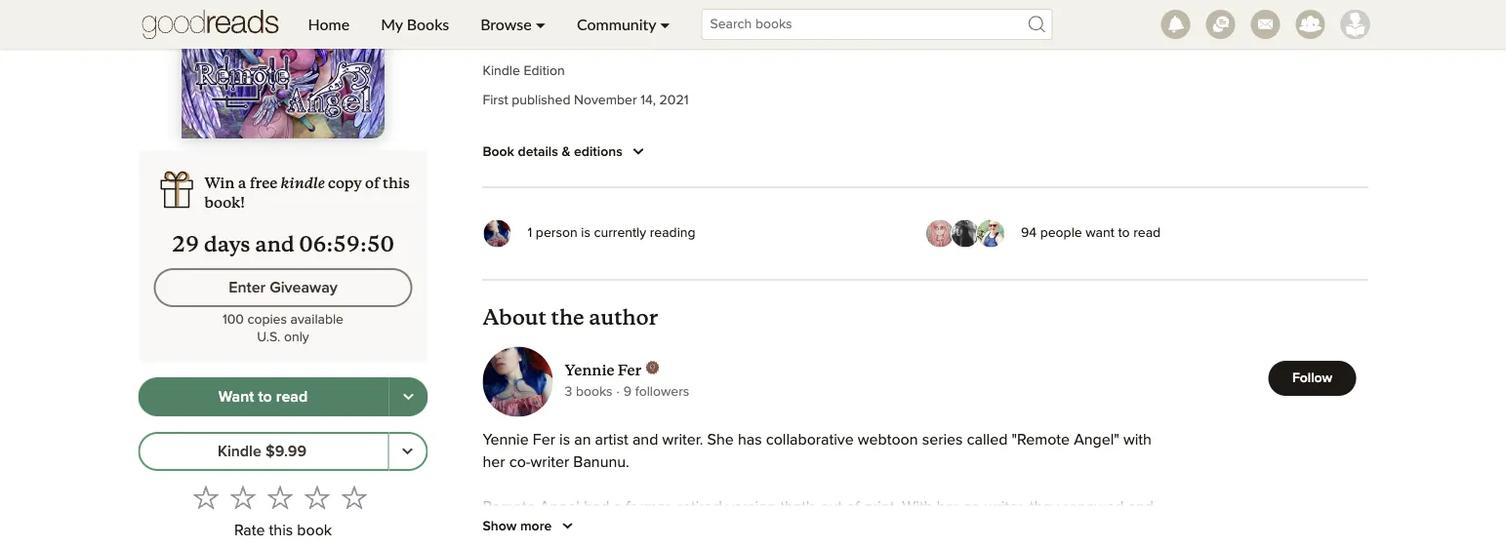 Task type: locate. For each thing, give the bounding box(es) containing it.
1 vertical spatial this
[[269, 524, 293, 539]]

home
[[308, 15, 350, 34]]

1 vertical spatial to
[[258, 389, 272, 405]]

her
[[483, 455, 505, 471], [937, 500, 959, 515]]

free
[[250, 174, 277, 193]]

0 horizontal spatial a
[[238, 174, 246, 193]]

: left 50
[[326, 231, 333, 257]]

had
[[584, 500, 609, 515]]

1 vertical spatial yennie
[[483, 433, 529, 448]]

community ▾
[[577, 15, 670, 34]]

kindle up rate 2 out of 5 icon
[[218, 444, 261, 460]]

yennie up 3 books
[[565, 362, 614, 380]]

enter giveaway
[[229, 280, 337, 296]]

a left free
[[238, 174, 246, 193]]

0 vertical spatial this
[[383, 174, 410, 193]]

kindle $9.99 link
[[138, 432, 389, 471]]

1 vertical spatial co-
[[963, 500, 985, 515]]

1 horizontal spatial of
[[846, 500, 860, 515]]

writer.
[[662, 433, 703, 448]]

books
[[407, 15, 449, 34]]

2 horizontal spatial and
[[1128, 500, 1154, 515]]

they
[[1030, 500, 1059, 515]]

author
[[589, 305, 658, 331]]

a
[[238, 174, 246, 193], [613, 500, 622, 515]]

1 horizontal spatial read
[[1133, 227, 1161, 240]]

$9.99
[[265, 444, 307, 460]]

None search field
[[686, 9, 1068, 40]]

artist
[[595, 433, 628, 448]]

▾ for browse ▾
[[536, 15, 546, 34]]

50
[[367, 231, 394, 257]]

1 horizontal spatial co-
[[963, 500, 985, 515]]

0 horizontal spatial kindle
[[218, 444, 261, 460]]

0 vertical spatial and
[[255, 231, 294, 257]]

of
[[365, 174, 379, 193], [846, 500, 860, 515]]

is left the an on the bottom
[[559, 433, 570, 448]]

first published november 14, 2021
[[483, 93, 689, 107]]

show more
[[483, 520, 552, 533]]

Search by book title or ISBN text field
[[701, 9, 1053, 40]]

0 vertical spatial a
[[238, 174, 246, 193]]

book
[[483, 145, 514, 159]]

1 vertical spatial her
[[937, 500, 959, 515]]

is inside yennie fer is an artist and writer. she has collaborative webtoon series called "remote angel" with her co-writer banunu.
[[559, 433, 570, 448]]

3
[[565, 386, 572, 399]]

editions
[[574, 145, 623, 159]]

of right copy
[[365, 174, 379, 193]]

edition
[[524, 64, 565, 78]]

: right '06'
[[360, 231, 367, 257]]

0 horizontal spatial to
[[258, 389, 272, 405]]

the
[[551, 305, 584, 331], [556, 522, 578, 538]]

this
[[383, 174, 410, 193], [269, 524, 293, 539]]

a inside win a free kindle
[[238, 174, 246, 193]]

u.s.
[[257, 331, 280, 345]]

1 vertical spatial is
[[559, 433, 570, 448]]

this right copy
[[383, 174, 410, 193]]

1 horizontal spatial kindle
[[483, 64, 520, 78]]

1 horizontal spatial this
[[383, 174, 410, 193]]

read right want in the right top of the page
[[1133, 227, 1161, 240]]

yennie down profile image for yennie fer.
[[483, 433, 529, 448]]

reading
[[650, 227, 696, 240]]

kindle up first
[[483, 64, 520, 78]]

co- right "with"
[[963, 500, 985, 515]]

0 horizontal spatial :
[[326, 231, 333, 257]]

0 horizontal spatial co-
[[509, 455, 531, 471]]

to
[[1118, 227, 1130, 240], [258, 389, 272, 405]]

0 horizontal spatial fer
[[533, 433, 555, 448]]

is right person
[[581, 227, 590, 240]]

want
[[218, 389, 254, 405]]

published
[[512, 93, 570, 107]]

home link
[[292, 0, 365, 49]]

▾ for community ▾
[[660, 15, 670, 34]]

to right want in the right top of the page
[[1118, 227, 1130, 240]]

my books link
[[365, 0, 465, 49]]

1 horizontal spatial a
[[613, 500, 622, 515]]

community ▾ link
[[561, 0, 686, 49]]

0 horizontal spatial her
[[483, 455, 505, 471]]

yennie inside yennie fer is an artist and writer. she has collaborative webtoon series called "remote angel" with her co-writer banunu.
[[483, 433, 529, 448]]

0 vertical spatial yennie
[[565, 362, 614, 380]]

my
[[381, 15, 403, 34]]

1 vertical spatial read
[[276, 389, 308, 405]]

29 days and 06 : 59 : 50
[[172, 231, 394, 257]]

2 vertical spatial and
[[1128, 500, 1154, 515]]

profile image for yennie fer. image
[[483, 347, 553, 417]]

0 horizontal spatial read
[[276, 389, 308, 405]]

retired
[[677, 500, 722, 515]]

:
[[326, 231, 333, 257], [360, 231, 367, 257]]

1 horizontal spatial is
[[581, 227, 590, 240]]

0 horizontal spatial ▾
[[536, 15, 546, 34]]

1 horizontal spatial yennie
[[565, 362, 614, 380]]

rate 4 out of 5 image
[[305, 485, 330, 510]]

is
[[581, 227, 590, 240], [559, 433, 570, 448]]

fer inside yennie fer link
[[618, 362, 642, 380]]

100 copies available u.s. only
[[223, 313, 344, 345]]

november
[[574, 93, 637, 107]]

0 vertical spatial read
[[1133, 227, 1161, 240]]

kindle
[[483, 64, 520, 78], [218, 444, 261, 460]]

to inside button
[[258, 389, 272, 405]]

remote
[[483, 500, 535, 515]]

0 vertical spatial to
[[1118, 227, 1130, 240]]

0 vertical spatial co-
[[509, 455, 531, 471]]

to right want
[[258, 389, 272, 405]]

and left '06'
[[255, 231, 294, 257]]

2021
[[659, 93, 689, 107]]

her inside yennie fer is an artist and writer. she has collaborative webtoon series called "remote angel" with her co-writer banunu.
[[483, 455, 505, 471]]

1 horizontal spatial :
[[360, 231, 367, 257]]

1 horizontal spatial ▾
[[660, 15, 670, 34]]

rate this book
[[234, 524, 332, 539]]

of right out
[[846, 500, 860, 515]]

kindle
[[281, 172, 325, 193]]

read
[[1133, 227, 1161, 240], [276, 389, 308, 405]]

1 vertical spatial of
[[846, 500, 860, 515]]

1 vertical spatial fer
[[533, 433, 555, 448]]

1 vertical spatial and
[[632, 433, 658, 448]]

the down angel
[[556, 522, 578, 538]]

out
[[820, 500, 842, 515]]

version
[[726, 500, 776, 515]]

fer inside yennie fer is an artist and writer. she has collaborative webtoon series called "remote angel" with her co-writer banunu.
[[533, 433, 555, 448]]

her up 'remote'
[[483, 455, 505, 471]]

0 vertical spatial of
[[365, 174, 379, 193]]

fer up the writer
[[533, 433, 555, 448]]

a right had
[[613, 500, 622, 515]]

fer up 9
[[618, 362, 642, 380]]

3 books
[[565, 386, 613, 399]]

1 vertical spatial the
[[556, 522, 578, 538]]

1 vertical spatial kindle
[[218, 444, 261, 460]]

followers
[[635, 386, 689, 399]]

of inside remote angel had a former, retired version that's out of print. with her co-writer, they renewed and revamped the story.
[[846, 500, 860, 515]]

collaborative
[[766, 433, 854, 448]]

yennie for yennie fer
[[565, 362, 614, 380]]

0 horizontal spatial yennie
[[483, 433, 529, 448]]

1 horizontal spatial her
[[937, 500, 959, 515]]

1 horizontal spatial to
[[1118, 227, 1130, 240]]

9 followers
[[624, 386, 689, 399]]

1 ▾ from the left
[[536, 15, 546, 34]]

win a free kindle
[[204, 172, 325, 193]]

community
[[577, 15, 656, 34]]

copy of this book!
[[204, 174, 410, 213]]

2 ▾ from the left
[[660, 15, 670, 34]]

with
[[1123, 433, 1152, 448]]

this right rate
[[269, 524, 293, 539]]

100
[[223, 313, 244, 327]]

co- up 'remote'
[[509, 455, 531, 471]]

co-
[[509, 455, 531, 471], [963, 500, 985, 515]]

0 vertical spatial is
[[581, 227, 590, 240]]

book details & editions button
[[483, 140, 650, 164]]

and right renewed
[[1128, 500, 1154, 515]]

94 people want to read
[[1021, 227, 1161, 240]]

browse
[[480, 15, 532, 34]]

0 vertical spatial kindle
[[483, 64, 520, 78]]

1 horizontal spatial fer
[[618, 362, 642, 380]]

kindle for kindle $9.99
[[218, 444, 261, 460]]

1 horizontal spatial and
[[632, 433, 658, 448]]

story.
[[582, 522, 618, 538]]

fer
[[618, 362, 642, 380], [533, 433, 555, 448]]

read up $9.99
[[276, 389, 308, 405]]

want to read button
[[138, 378, 389, 417]]

is for person
[[581, 227, 590, 240]]

about the author
[[483, 305, 658, 331]]

0 vertical spatial her
[[483, 455, 505, 471]]

1 vertical spatial a
[[613, 500, 622, 515]]

▾ right community
[[660, 15, 670, 34]]

and right artist
[[632, 433, 658, 448]]

available
[[290, 313, 344, 327]]

the right the about
[[551, 305, 584, 331]]

angel
[[539, 500, 580, 515]]

0 horizontal spatial is
[[559, 433, 570, 448]]

0 horizontal spatial of
[[365, 174, 379, 193]]

▾ right browse
[[536, 15, 546, 34]]

0 vertical spatial fer
[[618, 362, 642, 380]]

first
[[483, 93, 508, 107]]

her right "with"
[[937, 500, 959, 515]]



Task type: describe. For each thing, give the bounding box(es) containing it.
1 : from the left
[[326, 231, 333, 257]]

with
[[902, 500, 933, 515]]

94
[[1021, 227, 1037, 240]]

2 : from the left
[[360, 231, 367, 257]]

0 horizontal spatial and
[[255, 231, 294, 257]]

webtoon
[[858, 433, 918, 448]]

0 horizontal spatial this
[[269, 524, 293, 539]]

former,
[[626, 500, 673, 515]]

kindle for kindle edition
[[483, 64, 520, 78]]

co- inside yennie fer is an artist and writer. she has collaborative webtoon series called "remote angel" with her co-writer banunu.
[[509, 455, 531, 471]]

yennie fer is an artist and writer. she has collaborative webtoon series called "remote angel" with her co-writer banunu.
[[483, 433, 1152, 471]]

browse ▾
[[480, 15, 546, 34]]

gift icon image
[[154, 166, 201, 213]]

follow button
[[1268, 361, 1356, 396]]

this inside the copy of this book!
[[383, 174, 410, 193]]

show more button
[[483, 515, 579, 538]]

more
[[520, 520, 552, 533]]

days
[[204, 231, 250, 257]]

fer for yennie fer is an artist and writer. she has collaborative webtoon series called "remote angel" with her co-writer banunu.
[[533, 433, 555, 448]]

co- inside remote angel had a former, retired version that's out of print. with her co-writer, they renewed and revamped the story.
[[963, 500, 985, 515]]

books
[[576, 386, 613, 399]]

series
[[922, 433, 963, 448]]

about
[[483, 305, 546, 331]]

06
[[299, 231, 326, 257]]

kindle edition
[[483, 64, 565, 78]]

enter giveaway link
[[154, 268, 412, 307]]

and inside yennie fer is an artist and writer. she has collaborative webtoon series called "remote angel" with her co-writer banunu.
[[632, 433, 658, 448]]

copy
[[328, 174, 362, 193]]

9
[[624, 386, 632, 399]]

fer for yennie fer
[[618, 362, 642, 380]]

yennie for yennie fer is an artist and writer. she has collaborative webtoon series called "remote angel" with her co-writer banunu.
[[483, 433, 529, 448]]

book!
[[204, 194, 245, 213]]

renewed
[[1063, 500, 1124, 515]]

enter
[[229, 280, 266, 296]]

profile image for bob builder. image
[[1341, 10, 1370, 39]]

of inside the copy of this book!
[[365, 174, 379, 193]]

remote angel had a former, retired version that's out of print. with her co-writer, they renewed and revamped the story.
[[483, 500, 1154, 538]]

home image
[[142, 0, 279, 49]]

0 vertical spatial the
[[551, 305, 584, 331]]

rate 3 out of 5 image
[[267, 485, 293, 510]]

1
[[528, 227, 532, 240]]

want to read
[[218, 389, 308, 405]]

read inside button
[[276, 389, 308, 405]]

29
[[172, 231, 199, 257]]

has
[[738, 433, 762, 448]]

currently
[[594, 227, 646, 240]]

goodreads author image
[[646, 361, 659, 375]]

rate 5 out of 5 image
[[342, 485, 367, 510]]

people
[[1040, 227, 1082, 240]]

the inside remote angel had a former, retired version that's out of print. with her co-writer, they renewed and revamped the story.
[[556, 522, 578, 538]]

called
[[967, 433, 1008, 448]]

copies
[[247, 313, 287, 327]]

"remote
[[1012, 433, 1070, 448]]

rating 0 out of 5 group
[[187, 479, 373, 516]]

rate 2 out of 5 image
[[230, 485, 256, 510]]

my books
[[381, 15, 449, 34]]

banunu.
[[573, 455, 629, 471]]

rate this book element
[[138, 479, 428, 547]]

is for fer
[[559, 433, 570, 448]]

1 person is currently reading
[[528, 227, 696, 240]]

writer,
[[985, 500, 1026, 515]]

writer
[[531, 455, 569, 471]]

a inside remote angel had a former, retired version that's out of print. with her co-writer, they renewed and revamped the story.
[[613, 500, 622, 515]]

rate 1 out of 5 image
[[193, 485, 219, 510]]

yennie fer link
[[565, 361, 689, 381]]

giveaway
[[270, 280, 337, 296]]

14,
[[641, 93, 656, 107]]

person
[[536, 227, 577, 240]]

want
[[1086, 227, 1114, 240]]

an
[[574, 433, 591, 448]]

kindle $9.99
[[218, 444, 307, 460]]

and inside remote angel had a former, retired version that's out of print. with her co-writer, they renewed and revamped the story.
[[1128, 500, 1154, 515]]

giveaway ends in 29 days 6 hours 59 minutes and 50 seconds. element
[[154, 231, 412, 257]]

revamped
[[483, 522, 552, 538]]

her inside remote angel had a former, retired version that's out of print. with her co-writer, they renewed and revamped the story.
[[937, 500, 959, 515]]

browse ▾ link
[[465, 0, 561, 49]]

only
[[284, 331, 309, 345]]

59
[[333, 231, 360, 257]]

&
[[562, 145, 570, 159]]

that's
[[780, 500, 816, 515]]

show
[[483, 520, 517, 533]]

angel"
[[1074, 433, 1119, 448]]

details
[[518, 145, 558, 159]]

book details & editions
[[483, 145, 623, 159]]

rate
[[234, 524, 265, 539]]

yennie fer
[[565, 362, 642, 380]]

win
[[204, 174, 235, 193]]

she
[[707, 433, 734, 448]]

follow
[[1292, 372, 1332, 386]]



Task type: vqa. For each thing, say whether or not it's contained in the screenshot.
FIRST PUBLISHED NOVEMBER 14, 2021
yes



